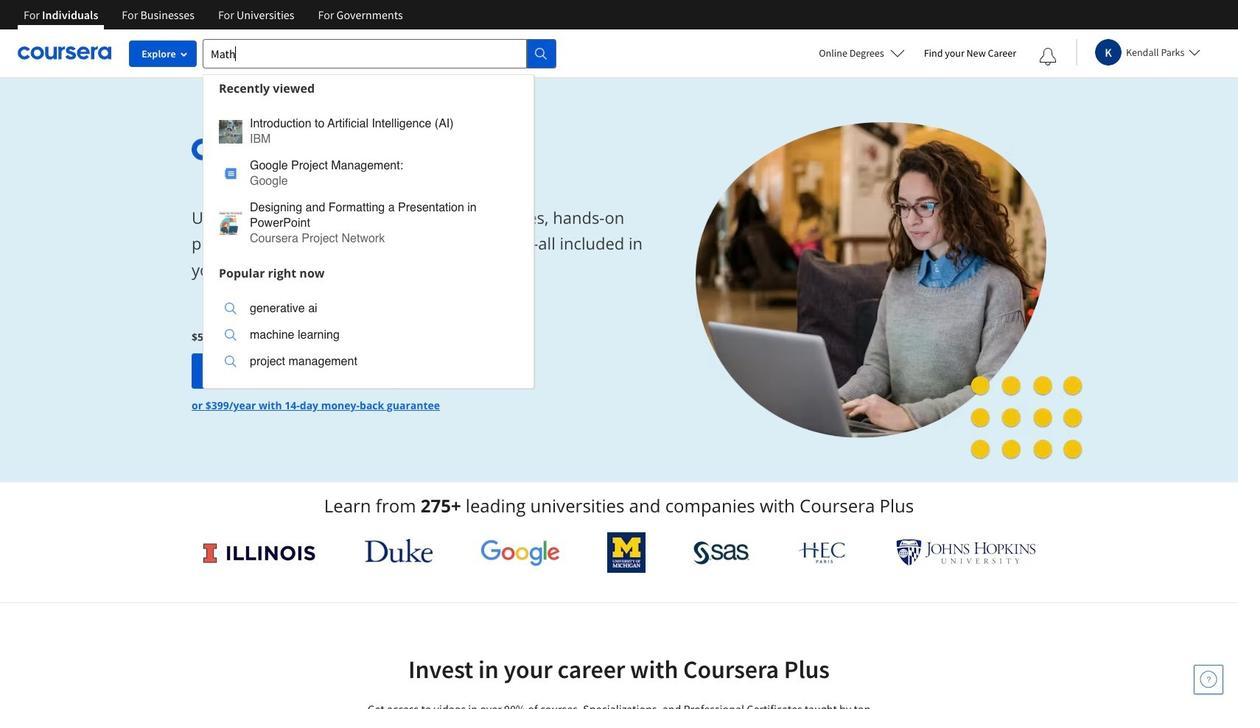 Task type: describe. For each thing, give the bounding box(es) containing it.
help center image
[[1200, 671, 1217, 689]]

university of michigan image
[[607, 533, 646, 573]]

duke university image
[[364, 539, 433, 563]]

coursera image
[[18, 41, 111, 65]]

hec paris image
[[797, 538, 848, 568]]

What do you want to learn? text field
[[203, 39, 527, 68]]

autocomplete results list box
[[203, 74, 534, 389]]

banner navigation
[[12, 0, 415, 29]]



Task type: vqa. For each thing, say whether or not it's contained in the screenshot.
vary.
no



Task type: locate. For each thing, give the bounding box(es) containing it.
list box
[[203, 101, 534, 260], [203, 286, 534, 388]]

1 list box from the top
[[203, 101, 534, 260]]

2 list box from the top
[[203, 286, 534, 388]]

university of illinois at urbana-champaign image
[[202, 541, 317, 565]]

google image
[[480, 539, 560, 567]]

None search field
[[203, 39, 556, 389]]

sas image
[[693, 541, 749, 565]]

1 vertical spatial list box
[[203, 286, 534, 388]]

coursera plus image
[[192, 138, 416, 160]]

0 vertical spatial list box
[[203, 101, 534, 260]]

suggestion image image
[[219, 120, 242, 143], [225, 168, 237, 179], [219, 211, 242, 235], [225, 303, 237, 315], [225, 329, 237, 341], [225, 356, 237, 368]]

johns hopkins university image
[[896, 539, 1036, 567]]



